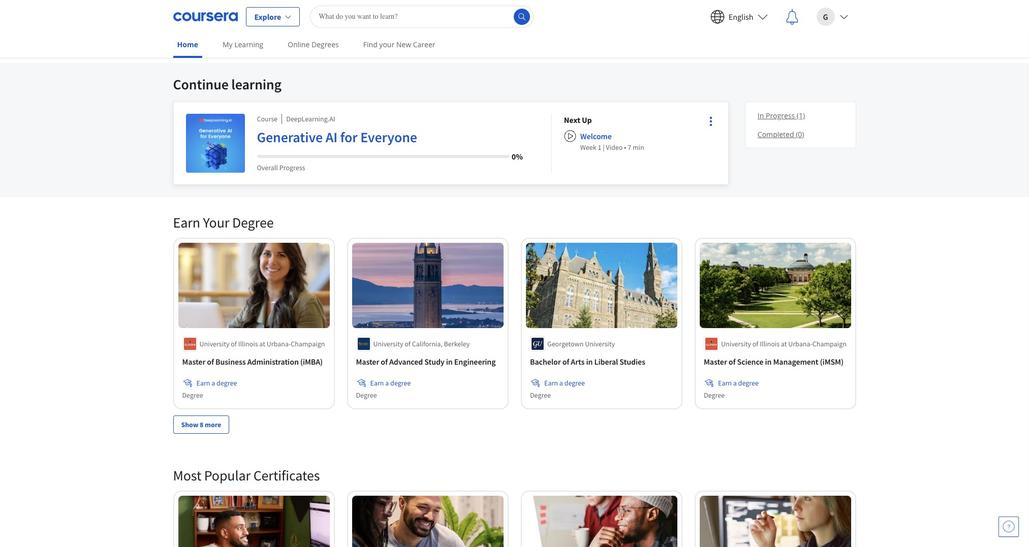 Task type: vqa. For each thing, say whether or not it's contained in the screenshot.
the bottommost you
no



Task type: locate. For each thing, give the bounding box(es) containing it.
1 university of illinois at urbana-champaign from the left
[[200, 340, 325, 349]]

earn
[[173, 214, 200, 232], [197, 379, 210, 388], [370, 379, 384, 388], [544, 379, 558, 388], [718, 379, 732, 388]]

3 a from the left
[[560, 379, 563, 388]]

university of illinois at urbana-champaign up master of science in management (imsm) link
[[721, 340, 847, 349]]

0 horizontal spatial university of illinois at urbana-champaign
[[200, 340, 325, 349]]

0 horizontal spatial your
[[203, 214, 230, 232]]

illinois up master of science in management (imsm)
[[760, 340, 780, 349]]

in right study
[[446, 357, 453, 367]]

4 earn a degree from the left
[[718, 379, 759, 388]]

What do you want to learn? text field
[[310, 5, 534, 28]]

generative ai for everyone image
[[186, 114, 245, 173]]

2 urbana- from the left
[[789, 340, 813, 349]]

earn a degree down 'arts'
[[544, 379, 585, 388]]

1 at from the left
[[260, 340, 265, 349]]

online
[[288, 40, 310, 49]]

g button
[[809, 0, 857, 33]]

urbana- up management
[[789, 340, 813, 349]]

2 a from the left
[[386, 379, 389, 388]]

0 vertical spatial progress
[[766, 111, 796, 121]]

earn a degree for business
[[197, 379, 237, 388]]

0 horizontal spatial illinois
[[238, 340, 258, 349]]

master of advanced study in engineering link
[[356, 356, 500, 368]]

generative ai for everyone
[[257, 128, 417, 146]]

everyone
[[361, 128, 417, 146]]

master left "science"
[[704, 357, 727, 367]]

1 vertical spatial progress
[[280, 163, 305, 172]]

master left advanced
[[356, 357, 380, 367]]

•
[[625, 143, 627, 152]]

main content containing continue learning
[[0, 18, 1030, 548]]

for
[[341, 128, 358, 146]]

1 urbana- from the left
[[267, 340, 291, 349]]

management
[[774, 357, 819, 367]]

of
[[231, 340, 237, 349], [405, 340, 411, 349], [753, 340, 759, 349], [207, 357, 214, 367], [381, 357, 388, 367], [563, 357, 569, 367], [729, 357, 736, 367]]

champaign up (imsm)
[[813, 340, 847, 349]]

university for master of science in management (imsm)
[[721, 340, 751, 349]]

master left business at the left of page
[[182, 357, 206, 367]]

4 a from the left
[[733, 379, 737, 388]]

california,
[[412, 340, 443, 349]]

help center image
[[1003, 521, 1016, 533]]

university of illinois at urbana-champaign up master of business administration (imba) link
[[200, 340, 325, 349]]

1 vertical spatial your
[[203, 214, 230, 232]]

2 horizontal spatial master
[[704, 357, 727, 367]]

illinois up master of business administration (imba)
[[238, 340, 258, 349]]

3 in from the left
[[765, 357, 772, 367]]

of up "science"
[[753, 340, 759, 349]]

1 horizontal spatial your
[[720, 32, 735, 42]]

a
[[212, 379, 215, 388], [386, 379, 389, 388], [560, 379, 563, 388], [733, 379, 737, 388]]

learning
[[235, 40, 264, 49]]

1 horizontal spatial at
[[781, 340, 787, 349]]

earn a degree down advanced
[[370, 379, 411, 388]]

0 horizontal spatial at
[[260, 340, 265, 349]]

1 horizontal spatial illinois
[[760, 340, 780, 349]]

1 horizontal spatial master
[[356, 357, 380, 367]]

english
[[729, 11, 754, 22]]

3 master from the left
[[704, 357, 727, 367]]

0 horizontal spatial champaign
[[291, 340, 325, 349]]

1 champaign from the left
[[291, 340, 325, 349]]

english button
[[703, 0, 776, 33]]

degree down "science"
[[739, 379, 759, 388]]

2 master from the left
[[356, 357, 380, 367]]

earn a degree down business at the left of page
[[197, 379, 237, 388]]

1
[[598, 143, 602, 152]]

earn your degree collection element
[[167, 197, 863, 450]]

science
[[737, 357, 764, 367]]

1 in from the left
[[446, 357, 453, 367]]

university for master of advanced study in engineering
[[374, 340, 404, 349]]

(0)
[[796, 130, 805, 139]]

completed (0) link
[[754, 125, 848, 144]]

a for science
[[733, 379, 737, 388]]

in progress (1)
[[758, 111, 806, 121]]

0 horizontal spatial master
[[182, 357, 206, 367]]

degree down advanced
[[391, 379, 411, 388]]

0 horizontal spatial urbana-
[[267, 340, 291, 349]]

2 degree from the left
[[391, 379, 411, 388]]

progress right overall
[[280, 163, 305, 172]]

urbana- up administration
[[267, 340, 291, 349]]

liberal
[[595, 357, 618, 367]]

earn a degree down "science"
[[718, 379, 759, 388]]

a for advanced
[[386, 379, 389, 388]]

at up master of business administration (imba) link
[[260, 340, 265, 349]]

main content
[[0, 18, 1030, 548]]

generative
[[257, 128, 323, 146]]

2 in from the left
[[586, 357, 593, 367]]

None search field
[[310, 5, 534, 28]]

of left advanced
[[381, 357, 388, 367]]

1 horizontal spatial university of illinois at urbana-champaign
[[721, 340, 847, 349]]

course
[[257, 114, 278, 124]]

week
[[581, 143, 597, 152]]

a up more
[[212, 379, 215, 388]]

1 earn a degree from the left
[[197, 379, 237, 388]]

in
[[446, 357, 453, 367], [586, 357, 593, 367], [765, 357, 772, 367]]

1 horizontal spatial in
[[586, 357, 593, 367]]

2 at from the left
[[781, 340, 787, 349]]

degree down 'arts'
[[565, 379, 585, 388]]

3 earn a degree from the left
[[544, 379, 585, 388]]

of up business at the left of page
[[231, 340, 237, 349]]

urbana- for (imba)
[[267, 340, 291, 349]]

goal
[[760, 32, 774, 42]]

university up bachelor of arts in liberal studies link
[[585, 340, 615, 349]]

show
[[181, 420, 199, 430]]

1 illinois from the left
[[238, 340, 258, 349]]

degree
[[232, 214, 274, 232], [182, 391, 203, 400], [356, 391, 377, 400], [530, 391, 551, 400], [704, 391, 725, 400]]

1 degree from the left
[[217, 379, 237, 388]]

university up advanced
[[374, 340, 404, 349]]

(imsm)
[[820, 357, 844, 367]]

master of science in management (imsm)
[[704, 357, 844, 367]]

master of advanced study in engineering
[[356, 357, 496, 367]]

career
[[413, 40, 436, 49]]

3 university from the left
[[585, 340, 615, 349]]

business
[[216, 357, 246, 367]]

in right "science"
[[765, 357, 772, 367]]

3 degree from the left
[[565, 379, 585, 388]]

earn a degree
[[197, 379, 237, 388], [370, 379, 411, 388], [544, 379, 585, 388], [718, 379, 759, 388]]

1 university from the left
[[200, 340, 230, 349]]

0 horizontal spatial progress
[[280, 163, 305, 172]]

earn a degree for science
[[718, 379, 759, 388]]

study
[[425, 357, 445, 367]]

in right 'arts'
[[586, 357, 593, 367]]

champaign up (imba) at the left bottom of page
[[291, 340, 325, 349]]

1 horizontal spatial urbana-
[[789, 340, 813, 349]]

degree for business
[[217, 379, 237, 388]]

earn your degree
[[173, 214, 274, 232]]

a down master of science in management (imsm)
[[733, 379, 737, 388]]

1 horizontal spatial progress
[[766, 111, 796, 121]]

a down bachelor
[[560, 379, 563, 388]]

at for in
[[781, 340, 787, 349]]

my learning
[[223, 40, 264, 49]]

0 horizontal spatial in
[[446, 357, 453, 367]]

degrees
[[312, 40, 339, 49]]

new
[[397, 40, 411, 49]]

urbana-
[[267, 340, 291, 349], [789, 340, 813, 349]]

2 champaign from the left
[[813, 340, 847, 349]]

a down master of advanced study in engineering
[[386, 379, 389, 388]]

4 degree from the left
[[739, 379, 759, 388]]

degree down business at the left of page
[[217, 379, 237, 388]]

your career goal is to switch roles
[[720, 32, 835, 42]]

degree for master of science in management (imsm)
[[704, 391, 725, 400]]

next up
[[564, 115, 592, 125]]

earn for bachelor of arts in liberal studies
[[544, 379, 558, 388]]

explore button
[[246, 7, 300, 26]]

your
[[720, 32, 735, 42], [203, 214, 230, 232]]

university up "science"
[[721, 340, 751, 349]]

|
[[603, 143, 605, 152]]

illinois
[[238, 340, 258, 349], [760, 340, 780, 349]]

overall progress
[[257, 163, 305, 172]]

4 university from the left
[[721, 340, 751, 349]]

more
[[205, 420, 221, 430]]

1 a from the left
[[212, 379, 215, 388]]

bachelor
[[530, 357, 561, 367]]

1 horizontal spatial champaign
[[813, 340, 847, 349]]

university of illinois at urbana-champaign
[[200, 340, 325, 349], [721, 340, 847, 349]]

ai
[[326, 128, 338, 146]]

video
[[606, 143, 623, 152]]

2 university from the left
[[374, 340, 404, 349]]

degree
[[217, 379, 237, 388], [391, 379, 411, 388], [565, 379, 585, 388], [739, 379, 759, 388]]

degree for master of business administration (imba)
[[182, 391, 203, 400]]

your
[[380, 40, 395, 49]]

progress up completed (0) on the right top of the page
[[766, 111, 796, 121]]

most popular certificates
[[173, 467, 320, 485]]

home
[[177, 40, 198, 49]]

master
[[182, 357, 206, 367], [356, 357, 380, 367], [704, 357, 727, 367]]

find your new career
[[364, 40, 436, 49]]

degree for science
[[739, 379, 759, 388]]

my learning link
[[219, 33, 268, 56]]

master for master of business administration (imba)
[[182, 357, 206, 367]]

2 earn a degree from the left
[[370, 379, 411, 388]]

generative ai for everyone link
[[257, 128, 523, 151]]

at up master of science in management (imsm) link
[[781, 340, 787, 349]]

continue learning
[[173, 75, 282, 94]]

2 university of illinois at urbana-champaign from the left
[[721, 340, 847, 349]]

university up business at the left of page
[[200, 340, 230, 349]]

1 master from the left
[[182, 357, 206, 367]]

university
[[200, 340, 230, 349], [374, 340, 404, 349], [585, 340, 615, 349], [721, 340, 751, 349]]

progress for in
[[766, 111, 796, 121]]

champaign
[[291, 340, 325, 349], [813, 340, 847, 349]]

progress
[[766, 111, 796, 121], [280, 163, 305, 172]]

2 illinois from the left
[[760, 340, 780, 349]]

2 horizontal spatial in
[[765, 357, 772, 367]]

more option for generative ai for everyone image
[[704, 114, 719, 129]]



Task type: describe. For each thing, give the bounding box(es) containing it.
deeplearning.ai
[[286, 114, 335, 124]]

of left 'arts'
[[563, 357, 569, 367]]

georgetown university
[[547, 340, 615, 349]]

show 8 more
[[181, 420, 221, 430]]

welcome week 1 | video • 7 min
[[581, 131, 645, 152]]

find your new career link
[[359, 33, 440, 56]]

g
[[824, 11, 829, 22]]

explore
[[255, 11, 281, 22]]

online degrees
[[288, 40, 339, 49]]

urbana- for management
[[789, 340, 813, 349]]

degree for bachelor of arts in liberal studies
[[530, 391, 551, 400]]

min
[[633, 143, 645, 152]]

roles
[[817, 32, 835, 42]]

bachelor of arts in liberal studies link
[[530, 356, 674, 368]]

(1)
[[797, 111, 806, 121]]

of left business at the left of page
[[207, 357, 214, 367]]

switch
[[792, 32, 815, 42]]

master of business administration (imba) link
[[182, 356, 326, 368]]

champaign for management
[[813, 340, 847, 349]]

earn for master of advanced study in engineering
[[370, 379, 384, 388]]

master for master of science in management (imsm)
[[704, 357, 727, 367]]

a for business
[[212, 379, 215, 388]]

0 vertical spatial your
[[720, 32, 735, 42]]

in progress (1) link
[[754, 106, 848, 125]]

at for administration
[[260, 340, 265, 349]]

university of california, berkeley
[[374, 340, 470, 349]]

find
[[364, 40, 378, 49]]

progress for overall
[[280, 163, 305, 172]]

illinois for in
[[760, 340, 780, 349]]

overall
[[257, 163, 278, 172]]

coursera image
[[173, 8, 238, 25]]

master of science in management (imsm) link
[[704, 356, 848, 368]]

popular
[[204, 467, 251, 485]]

is
[[776, 32, 781, 42]]

champaign for (imba)
[[291, 340, 325, 349]]

arts
[[571, 357, 585, 367]]

to
[[783, 32, 790, 42]]

of up advanced
[[405, 340, 411, 349]]

administration
[[248, 357, 299, 367]]

most popular certificates collection element
[[167, 450, 863, 548]]

next
[[564, 115, 581, 125]]

degree for master of advanced study in engineering
[[356, 391, 377, 400]]

university of illinois at urbana-champaign for administration
[[200, 340, 325, 349]]

up
[[582, 115, 592, 125]]

earn a degree for arts
[[544, 379, 585, 388]]

8
[[200, 420, 204, 430]]

of left "science"
[[729, 357, 736, 367]]

advanced
[[390, 357, 423, 367]]

illinois for administration
[[238, 340, 258, 349]]

a for arts
[[560, 379, 563, 388]]

completed (0)
[[758, 130, 805, 139]]

berkeley
[[444, 340, 470, 349]]

university of illinois at urbana-champaign for in
[[721, 340, 847, 349]]

online degrees link
[[284, 33, 343, 56]]

georgetown
[[547, 340, 584, 349]]

welcome
[[581, 131, 612, 141]]

bachelor of arts in liberal studies
[[530, 357, 646, 367]]

0%
[[512, 152, 523, 162]]

show 8 more button
[[173, 416, 229, 434]]

career
[[737, 32, 758, 42]]

earn a degree for advanced
[[370, 379, 411, 388]]

degree for advanced
[[391, 379, 411, 388]]

master of business administration (imba)
[[182, 357, 323, 367]]

earn for master of science in management (imsm)
[[718, 379, 732, 388]]

degree for arts
[[565, 379, 585, 388]]

in
[[758, 111, 765, 121]]

certificates
[[254, 467, 320, 485]]

home link
[[173, 33, 202, 58]]

earn for master of business administration (imba)
[[197, 379, 210, 388]]

learning
[[232, 75, 282, 94]]

master for master of advanced study in engineering
[[356, 357, 380, 367]]

most
[[173, 467, 202, 485]]

engineering
[[455, 357, 496, 367]]

studies
[[620, 357, 646, 367]]

7
[[628, 143, 632, 152]]

continue
[[173, 75, 229, 94]]

university for master of business administration (imba)
[[200, 340, 230, 349]]

(imba)
[[300, 357, 323, 367]]

in for bachelor of arts in liberal studies
[[586, 357, 593, 367]]

completed
[[758, 130, 795, 139]]

in for master of science in management (imsm)
[[765, 357, 772, 367]]

my
[[223, 40, 233, 49]]



